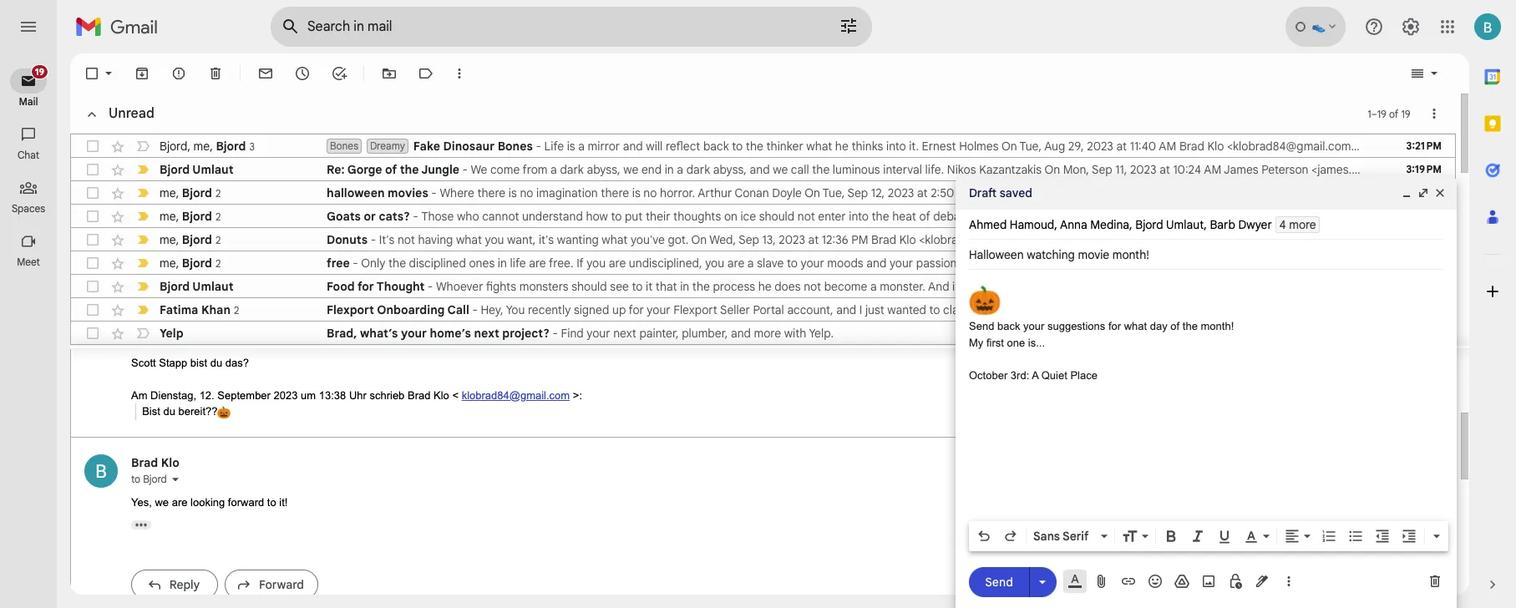 Task type: locate. For each thing, give the bounding box(es) containing it.
support image
[[1364, 17, 1384, 37]]

what down is
[[1124, 320, 1147, 333]]

brad up 10:24
[[1180, 139, 1205, 154]]

goats or cats? - those who cannot understand how to put their thoughts on ice should not enter into the heat of debate. friedrich nietzsche on tue, sep 12, 2023 at 4:19 pm brad klo <klobrad84@gmail.com> wrote: i
[[327, 209, 1472, 224]]

0 horizontal spatial were
[[1030, 302, 1056, 318]]

0 horizontal spatial more
[[754, 326, 781, 341]]

0 horizontal spatial or
[[364, 209, 376, 224]]

you've
[[631, 232, 665, 247]]

dark down the "reflect"
[[687, 162, 710, 177]]

a right "from"
[[551, 162, 557, 177]]

3rd:
[[1011, 369, 1030, 381]]

2
[[215, 187, 221, 199], [215, 210, 221, 223], [215, 234, 221, 246], [215, 257, 221, 269], [234, 304, 239, 316]]

me for free
[[160, 255, 176, 270]]

am right 10:24
[[1204, 162, 1222, 177]]

close image
[[1434, 186, 1447, 200]]

can
[[1112, 232, 1131, 247]]

call
[[447, 302, 469, 318]]

- left find
[[553, 326, 558, 341]]

31 ͏ from the left
[[924, 326, 927, 341]]

1 horizontal spatial just
[[1459, 302, 1478, 318]]

brad,
[[327, 326, 357, 341]]

1 vertical spatial more
[[754, 326, 781, 341]]

4 row from the top
[[71, 205, 1472, 228]]

0 horizontal spatial is
[[509, 185, 517, 201]]

s
[[1513, 139, 1517, 154]]

2023 down the have
[[1138, 256, 1165, 271]]

am right 11:40 at the top of page
[[1159, 139, 1177, 154]]

2 bjord umlaut from the top
[[160, 279, 234, 294]]

me , bjord 2 for donuts
[[160, 232, 221, 247]]

tue,
[[1020, 139, 1042, 154], [823, 185, 845, 201], [1101, 209, 1123, 224]]

1 horizontal spatial dark
[[687, 162, 710, 177]]

du right bist
[[210, 357, 222, 369]]

2023 left um
[[274, 389, 298, 402]]

scott stapp bist du das?
[[131, 357, 249, 369]]

row down doyle
[[71, 205, 1472, 228]]

add to tasks image
[[331, 65, 348, 82]]

that
[[656, 279, 677, 294]]

18 ͏ from the left
[[885, 326, 888, 341]]

your down peterson
[[1295, 185, 1318, 201]]

exchange
[[1291, 232, 1342, 247]]

into
[[886, 139, 906, 154], [849, 209, 869, 224], [1082, 279, 1102, 294], [1289, 279, 1309, 294]]

are up see
[[609, 256, 626, 271]]

me , bjord 2 for goats
[[160, 208, 221, 224]]

1:58
[[1181, 256, 1201, 271]]

is
[[1120, 302, 1129, 318]]

1 vertical spatial am
[[1204, 162, 1222, 177]]

12, up goats or cats? - those who cannot understand how to put their thoughts on ice should not enter into the heat of debate. friedrich nietzsche on tue, sep 12, 2023 at 4:19 pm brad klo <klobrad84@gmail.com> wrote: i
[[871, 185, 885, 201]]

looking up "suggestions"
[[1059, 302, 1098, 318]]

navigation
[[0, 53, 58, 608]]

dwyer
[[1239, 217, 1272, 232]]

send inside send back your suggestions for what day of the month! my first one is...
[[969, 320, 995, 333]]

1 vertical spatial tue,
[[823, 185, 845, 201]]

numbered list ‪(⌘⇧7)‬ image
[[1321, 528, 1338, 545]]

17 ͏ from the left
[[882, 326, 885, 341]]

back up service
[[1260, 279, 1286, 294]]

-
[[536, 139, 541, 154], [463, 162, 468, 177], [431, 185, 437, 201], [413, 209, 418, 224], [371, 232, 376, 247], [353, 256, 358, 271], [428, 279, 433, 294], [472, 302, 478, 318], [553, 326, 558, 341]]

14 ͏ from the left
[[873, 326, 876, 341]]

hey left can
[[1088, 232, 1109, 247]]

- down disciplined
[[428, 279, 433, 294]]

james
[[1224, 162, 1259, 177]]

1 horizontal spatial looking
[[1059, 302, 1098, 318]]

34 ͏ from the left
[[933, 326, 936, 341]]

your up the monster.
[[890, 256, 913, 271]]

48 ͏ from the left
[[975, 326, 978, 341]]

bjord inside draft saved dialog
[[1136, 217, 1164, 232]]

0 vertical spatial will
[[646, 139, 663, 154]]

chat
[[18, 149, 39, 161]]

0 vertical spatial he
[[835, 139, 849, 154]]

to up yes,
[[131, 473, 140, 485]]

0 horizontal spatial gaze
[[985, 279, 1010, 294]]

1 horizontal spatial back
[[998, 320, 1021, 333]]

1 vertical spatial back
[[1260, 279, 1286, 294]]

you down 2:50 pm
[[1437, 302, 1456, 318]]

toggle split pane mode image
[[1410, 65, 1426, 82]]

not up account,
[[804, 279, 821, 294]]

19 ͏ from the left
[[888, 326, 891, 341]]

1 bjord umlaut from the top
[[160, 162, 234, 177]]

onboarding
[[377, 302, 445, 318]]

2 me , bjord 2 from the top
[[160, 208, 221, 224]]

next
[[474, 326, 499, 341], [613, 326, 637, 341]]

1 vertical spatial 13,
[[1122, 256, 1135, 271]]

2023 up some
[[1166, 209, 1192, 224]]

0 vertical spatial tue,
[[1020, 139, 1042, 154]]

65 ͏ from the left
[[1026, 326, 1029, 341]]

underline ‪(⌘u)‬ image
[[1217, 529, 1233, 546]]

0 horizontal spatial am
[[1159, 139, 1177, 154]]

me , bjord 2
[[160, 185, 221, 200], [160, 208, 221, 224], [160, 232, 221, 247], [160, 255, 221, 270]]

what down who
[[456, 232, 482, 247]]

0 horizontal spatial 🎃 image
[[218, 406, 231, 419]]

1 horizontal spatial 19
[[1378, 107, 1387, 120]]

1 horizontal spatial more
[[1289, 217, 1317, 232]]

yes, we are looking forward to it!
[[131, 496, 291, 509]]

will right abyss
[[1212, 279, 1229, 294]]

0 vertical spatial bjord umlaut
[[160, 162, 234, 177]]

process
[[713, 279, 755, 294]]

row up does
[[71, 251, 1456, 275]]

🎃 image inside message body text field
[[969, 285, 1001, 317]]

row
[[71, 135, 1517, 158], [71, 158, 1517, 181], [71, 181, 1465, 205], [71, 205, 1472, 228], [71, 228, 1456, 251], [71, 251, 1456, 275], [71, 275, 1456, 298], [71, 298, 1478, 322], [71, 322, 1456, 345]]

unread
[[109, 105, 154, 122]]

free
[[327, 256, 350, 271]]

understand
[[522, 209, 583, 224]]

flexport up brad, what's your home's next project? - find your next painter, plumber, and more with yelp. ͏ ͏ ͏ ͏ ͏ ͏ ͏ ͏ ͏ ͏ ͏ ͏ ͏ ͏ ͏ ͏ ͏ ͏ ͏ ͏ ͏ ͏ ͏ ͏ ͏ ͏ ͏ ͏ ͏ ͏ ͏ ͏ ͏ ͏ ͏ ͏ ͏ ͏ ͏ ͏ ͏ ͏ ͏ ͏ ͏ ͏ ͏ ͏ ͏ ͏ ͏ ͏ ͏ ͏ ͏ ͏ ͏ ͏ ͏ ͏ ͏ ͏ ͏ ͏ ͏ ͏ ͏ ͏ ͏ ͏ ͏ ͏ ͏ ͏
[[674, 302, 718, 318]]

list
[[71, 163, 1442, 608]]

2 flexport from the left
[[674, 302, 718, 318]]

redo ‪(⌘y)‬ image
[[1003, 528, 1019, 545]]

0 horizontal spatial bones
[[330, 140, 358, 152]]

end
[[642, 162, 662, 177]]

0 vertical spatial wed,
[[710, 232, 736, 247]]

on down aug
[[1045, 162, 1060, 177]]

2 horizontal spatial back
[[1260, 279, 1286, 294]]

66 ͏ from the left
[[1029, 326, 1032, 341]]

6 row from the top
[[71, 251, 1456, 275]]

report spam image
[[170, 65, 187, 82]]

57 ͏ from the left
[[1002, 326, 1005, 341]]

54 ͏ from the left
[[993, 326, 996, 341]]

movies
[[388, 185, 428, 201]]

you
[[506, 302, 525, 318]]

october 3rd: a quiet place
[[969, 369, 1098, 381]]

not right the it's
[[398, 232, 415, 247]]

wrote: down movies?
[[1433, 209, 1466, 224]]

up
[[612, 302, 626, 318]]

bones up come
[[498, 139, 533, 154]]

long
[[1013, 279, 1036, 294]]

to
[[732, 139, 743, 154], [611, 209, 622, 224], [787, 256, 798, 271], [632, 279, 643, 294], [930, 302, 940, 318], [131, 473, 140, 485], [267, 496, 276, 509]]

1 next from the left
[[474, 326, 499, 341]]

send up my
[[969, 320, 995, 333]]

2 horizontal spatial 19
[[1402, 107, 1411, 120]]

list containing brad klo
[[71, 163, 1442, 608]]

4 me , bjord 2 from the top
[[160, 255, 221, 270]]

1 were from the left
[[1030, 302, 1056, 318]]

abyss, down 'mirror'
[[587, 162, 621, 177]]

abyss
[[1178, 279, 1209, 294]]

fights
[[486, 279, 516, 294]]

12 ͏ from the left
[[867, 326, 870, 341]]

0 horizontal spatial tue,
[[823, 185, 845, 201]]

>:
[[573, 389, 582, 402]]

None checkbox
[[84, 138, 101, 155], [84, 161, 101, 178], [84, 185, 101, 201], [84, 208, 101, 225], [84, 231, 101, 248], [84, 302, 101, 318], [84, 138, 101, 155], [84, 161, 101, 178], [84, 185, 101, 201], [84, 208, 101, 225], [84, 231, 101, 248], [84, 302, 101, 318]]

call
[[791, 162, 809, 177]]

heat
[[892, 209, 916, 224]]

1 horizontal spatial wed,
[[1069, 256, 1095, 271]]

0 horizontal spatial there
[[477, 185, 506, 201]]

1 horizontal spatial or
[[1394, 302, 1405, 318]]

chat heading
[[0, 149, 57, 162]]

on right got. in the top left of the page
[[691, 232, 707, 247]]

8 row from the top
[[71, 298, 1478, 322]]

2 for free
[[215, 257, 221, 269]]

luminous
[[833, 162, 880, 177]]

60 ͏ from the left
[[1011, 326, 1014, 341]]

row containing bjord
[[71, 135, 1517, 158]]

1
[[1368, 107, 1372, 120]]

0 horizontal spatial i
[[860, 302, 863, 318]]

2 for halloween movies
[[215, 187, 221, 199]]

19 up mail
[[35, 66, 44, 78]]

abyss, right an on the top
[[1121, 279, 1155, 294]]

1 horizontal spatial no
[[644, 185, 657, 201]]

2 vertical spatial tue,
[[1101, 209, 1123, 224]]

39 ͏ from the left
[[948, 326, 951, 341]]

the right the call
[[812, 162, 830, 177]]

is right life on the left top
[[567, 139, 575, 154]]

0 vertical spatial am
[[1159, 139, 1177, 154]]

dinosaur
[[443, 139, 495, 154]]

21 ͏ from the left
[[894, 326, 897, 341]]

tab list
[[1470, 53, 1517, 548]]

italic ‪(⌘i)‬ image
[[1190, 528, 1207, 545]]

am
[[1159, 139, 1177, 154], [1204, 162, 1222, 177]]

0 horizontal spatial just
[[866, 302, 885, 318]]

1 me , bjord 2 from the top
[[160, 185, 221, 200]]

become
[[824, 279, 868, 294]]

2 no from the left
[[644, 185, 657, 201]]

peterson
[[1262, 162, 1309, 177]]

5 ͏ from the left
[[846, 326, 849, 341]]

unread main content
[[70, 53, 1517, 608]]

umlaut inside draft saved dialog
[[1166, 217, 1204, 232]]

- right cats?
[[413, 209, 418, 224]]

0 vertical spatial should
[[759, 209, 795, 224]]

main menu image
[[18, 17, 38, 37]]

passions.
[[916, 256, 966, 271]]

2 were from the left
[[1408, 302, 1434, 318]]

1 just from the left
[[866, 302, 885, 318]]

should
[[759, 209, 795, 224], [572, 279, 607, 294]]

0 horizontal spatial du
[[163, 405, 175, 418]]

1 vertical spatial wed,
[[1069, 256, 1095, 271]]

58 ͏ from the left
[[1005, 326, 1008, 341]]

more send options image
[[1034, 574, 1051, 590]]

1 horizontal spatial gaze
[[1232, 279, 1257, 294]]

1 vertical spatial umlaut
[[1166, 217, 1204, 232]]

0 horizontal spatial flexport
[[327, 302, 374, 318]]

no down end
[[644, 185, 657, 201]]

1 horizontal spatial is
[[567, 139, 575, 154]]

0 horizontal spatial no
[[520, 185, 534, 201]]

0 horizontal spatial 19
[[35, 66, 44, 78]]

gaze up service
[[1232, 279, 1257, 294]]

1 vertical spatial i
[[1134, 232, 1137, 247]]

1 horizontal spatial were
[[1408, 302, 1434, 318]]

0 vertical spatial send
[[969, 320, 995, 333]]

at left 12:36
[[808, 232, 819, 247]]

͏
[[834, 326, 837, 341], [837, 326, 840, 341], [840, 326, 843, 341], [843, 326, 846, 341], [846, 326, 849, 341], [849, 326, 852, 341], [852, 326, 855, 341], [855, 326, 858, 341], [858, 326, 861, 341], [861, 326, 864, 341], [864, 326, 867, 341], [867, 326, 870, 341], [870, 326, 873, 341], [873, 326, 876, 341], [876, 326, 879, 341], [879, 326, 882, 341], [882, 326, 885, 341], [885, 326, 888, 341], [888, 326, 891, 341], [891, 326, 894, 341], [894, 326, 897, 341], [897, 326, 900, 341], [900, 326, 903, 341], [903, 326, 906, 341], [906, 326, 909, 341], [909, 326, 912, 341], [912, 326, 915, 341], [915, 326, 918, 341], [918, 326, 921, 341], [921, 326, 924, 341], [924, 326, 927, 341], [927, 326, 930, 341], [930, 326, 933, 341], [933, 326, 936, 341], [936, 326, 939, 341], [939, 326, 942, 341], [942, 326, 945, 341], [945, 326, 948, 341], [948, 326, 951, 341], [951, 326, 954, 341], [954, 326, 957, 341], [957, 326, 960, 341], [960, 326, 963, 341], [963, 326, 966, 341], [966, 326, 969, 341], [969, 326, 972, 341], [972, 326, 975, 341], [975, 326, 978, 341], [978, 326, 981, 341], [981, 326, 984, 341], [984, 326, 987, 341], [987, 326, 990, 341], [990, 326, 993, 341], [993, 326, 996, 341], [996, 326, 999, 341], [999, 326, 1002, 341], [1002, 326, 1005, 341], [1005, 326, 1008, 341], [1008, 326, 1011, 341], [1011, 326, 1014, 341], [1014, 326, 1017, 341], [1017, 326, 1020, 341], [1020, 326, 1023, 341], [1023, 326, 1026, 341], [1026, 326, 1029, 341], [1029, 326, 1032, 341], [1032, 326, 1035, 341], [1035, 326, 1038, 341], [1038, 326, 1041, 341], [1041, 326, 1044, 341], [1044, 326, 1047, 341], [1047, 326, 1050, 341], [1050, 326, 1053, 341], [1053, 326, 1056, 341]]

24 ͏ from the left
[[903, 326, 906, 341]]

<klobrad84@gmail.com> down favorite
[[1300, 209, 1430, 224]]

12, up the have
[[1149, 209, 1163, 224]]

toggle confidential mode image
[[1227, 573, 1244, 590]]

2 row from the top
[[71, 158, 1517, 181]]

2 inside fatima khan 2
[[234, 304, 239, 316]]

he left thinks at the right top of page
[[835, 139, 849, 154]]

it's
[[539, 232, 554, 247]]

27 ͏ from the left
[[912, 326, 915, 341]]

1 horizontal spatial 12,
[[1149, 209, 1163, 224]]

advanced search options image
[[832, 9, 866, 43]]

None checkbox
[[84, 65, 100, 82], [84, 255, 101, 272], [84, 278, 101, 295], [84, 325, 101, 342], [84, 65, 100, 82], [84, 255, 101, 272], [84, 278, 101, 295], [84, 325, 101, 342]]

1 vertical spatial 🎃 image
[[218, 406, 231, 419]]

2 dark from the left
[[687, 162, 710, 177]]

the left 'thinker'
[[746, 139, 764, 154]]

2 for donuts
[[215, 234, 221, 246]]

disciplined
[[409, 256, 466, 271]]

on right doyle
[[805, 185, 820, 201]]

0 vertical spatial 13,
[[762, 232, 776, 247]]

free.
[[549, 256, 574, 271]]

were down "enough"
[[1030, 302, 1056, 318]]

reflect
[[666, 139, 700, 154]]

1 horizontal spatial we
[[623, 162, 639, 177]]

is down come
[[509, 185, 517, 201]]

flexport onboarding call - hey, you recently signed up for your flexport seller portal account, and i just wanted to clarify what you were looking for. is there a particular service you need support with, or were you just
[[327, 302, 1478, 318]]

26 ͏ from the left
[[909, 326, 912, 341]]

32 ͏ from the left
[[927, 326, 930, 341]]

3:19 pm
[[1407, 163, 1442, 175]]

1 horizontal spatial flexport
[[674, 302, 718, 318]]

i right can
[[1134, 232, 1137, 247]]

0 vertical spatial back
[[703, 139, 729, 154]]

bold ‪(⌘b)‬ image
[[1163, 528, 1180, 545]]

is for there
[[509, 185, 517, 201]]

is
[[567, 139, 575, 154], [509, 185, 517, 201], [632, 185, 641, 201]]

send inside button
[[985, 574, 1013, 589]]

palm
[[1200, 232, 1226, 247]]

hamoud
[[1010, 217, 1055, 232]]

1 horizontal spatial tue,
[[1020, 139, 1042, 154]]

0 horizontal spatial halloween
[[327, 185, 385, 201]]

1 horizontal spatial halloween
[[1365, 185, 1418, 201]]

2 vertical spatial i
[[860, 302, 863, 318]]

what right clarify
[[979, 302, 1005, 318]]

8 ͏ from the left
[[855, 326, 858, 341]]

hey
[[1194, 185, 1215, 201], [1088, 232, 1109, 247]]

- left the it's
[[371, 232, 376, 247]]

damit wir kommen?
[[131, 324, 227, 337]]

25 ͏ from the left
[[906, 326, 909, 341]]

1 horizontal spatial hey
[[1194, 185, 1215, 201]]

2023 right 11,
[[1130, 162, 1157, 177]]

1 vertical spatial send
[[985, 574, 1013, 589]]

0 vertical spatial more
[[1289, 217, 1317, 232]]

not
[[798, 209, 815, 224], [398, 232, 415, 247], [804, 279, 821, 294]]

your down signed
[[587, 326, 610, 341]]

need
[[1291, 302, 1318, 318]]

i down become
[[860, 302, 863, 318]]

Message Body text field
[[969, 278, 1444, 516]]

insert link ‪(⌘k)‬ image
[[1120, 573, 1137, 590]]

arthur
[[698, 185, 732, 201]]

not left enter
[[798, 209, 815, 224]]

1 vertical spatial hey
[[1088, 232, 1109, 247]]

0 vertical spatial hey
[[1194, 185, 1215, 201]]

wed,
[[710, 232, 736, 247], [1069, 256, 1095, 271]]

were right with,
[[1408, 302, 1434, 318]]

an
[[1105, 279, 1118, 294]]

me for halloween movies
[[160, 185, 176, 200]]

a left 'mirror'
[[578, 139, 585, 154]]

brad, what's your home's next project? - find your next painter, plumber, and more with yelp. ͏ ͏ ͏ ͏ ͏ ͏ ͏ ͏ ͏ ͏ ͏ ͏ ͏ ͏ ͏ ͏ ͏ ͏ ͏ ͏ ͏ ͏ ͏ ͏ ͏ ͏ ͏ ͏ ͏ ͏ ͏ ͏ ͏ ͏ ͏ ͏ ͏ ͏ ͏ ͏ ͏ ͏ ͏ ͏ ͏ ͏ ͏ ͏ ͏ ͏ ͏ ͏ ͏ ͏ ͏ ͏ ͏ ͏ ͏ ͏ ͏ ͏ ͏ ͏ ͏ ͏ ͏ ͏ ͏ ͏ ͏ ͏ ͏ ͏
[[327, 326, 1056, 341]]

your
[[1295, 185, 1318, 201], [801, 256, 824, 271], [890, 256, 913, 271], [647, 302, 671, 318], [1024, 320, 1045, 333], [401, 326, 427, 341], [587, 326, 610, 341]]

spaces
[[12, 202, 45, 215]]

i right the 3:08 pm
[[1469, 209, 1472, 224]]

46 ͏ from the left
[[969, 326, 972, 341]]

0 vertical spatial 🎃 image
[[969, 285, 1001, 317]]

0 vertical spatial looking
[[1059, 302, 1098, 318]]

0 horizontal spatial hey
[[1088, 232, 1109, 247]]

13, down can
[[1122, 256, 1135, 271]]

<
[[452, 389, 459, 402]]

0 vertical spatial i
[[1469, 209, 1472, 224]]

1 vertical spatial or
[[1394, 302, 1405, 318]]

0 vertical spatial du
[[210, 357, 222, 369]]

of inside send back your suggestions for what day of the month! my first one is...
[[1171, 320, 1180, 333]]

0 vertical spatial 12,
[[871, 185, 885, 201]]

the left heat at right
[[872, 209, 889, 224]]

wed, up "enough"
[[1069, 256, 1095, 271]]

klo down heat at right
[[900, 232, 916, 247]]

row up doyle
[[71, 158, 1517, 181]]

row up the call
[[71, 135, 1517, 158]]

19 inside navigation
[[35, 66, 44, 78]]

for down "only"
[[358, 279, 374, 294]]

sep down luminous
[[848, 185, 868, 201]]

du
[[210, 357, 222, 369], [163, 405, 175, 418]]

67 ͏ from the left
[[1032, 326, 1035, 341]]

will up end
[[646, 139, 663, 154]]

brad right schrieb at the bottom of page
[[408, 389, 431, 402]]

monsters
[[519, 279, 569, 294]]

3 me , bjord 2 from the top
[[160, 232, 221, 247]]

1 vertical spatial he
[[758, 279, 772, 294]]

pop out image
[[1417, 186, 1430, 200]]

1 horizontal spatial will
[[1212, 279, 1229, 294]]

9 row from the top
[[71, 322, 1456, 345]]

more inside unread tab panel
[[754, 326, 781, 341]]

your inside send back your suggestions for what day of the month! my first one is...
[[1024, 320, 1045, 333]]

should down doyle
[[759, 209, 795, 224]]

is for life
[[567, 139, 575, 154]]

halloween down gorge at top
[[327, 185, 385, 201]]

yes,
[[131, 496, 152, 509]]

das?
[[225, 357, 249, 369]]

68 ͏ from the left
[[1035, 326, 1038, 341]]

1 dark from the left
[[560, 162, 584, 177]]

gaze left long on the top
[[985, 279, 1010, 294]]

horror.
[[660, 185, 695, 201]]

for
[[1437, 139, 1452, 154], [1345, 232, 1360, 247], [358, 279, 374, 294], [629, 302, 644, 318], [1109, 320, 1121, 333]]

discard draft ‪(⌘⇧d)‬ image
[[1427, 573, 1444, 590]]

fatima
[[160, 302, 198, 317]]

umlaut up khan
[[192, 279, 234, 294]]

halloween down <james.peterson1902@gmail.com>
[[1365, 185, 1418, 201]]

brad up to bjord
[[131, 455, 158, 470]]

2 horizontal spatial there
[[1132, 302, 1160, 318]]

portal
[[753, 302, 784, 318]]

back
[[703, 139, 729, 154], [1260, 279, 1286, 294], [998, 320, 1021, 333]]

1 horizontal spatial should
[[759, 209, 795, 224]]

1 row from the top
[[71, 135, 1517, 158]]

5 row from the top
[[71, 228, 1456, 251]]

sep
[[1092, 162, 1113, 177], [848, 185, 868, 201], [1126, 209, 1146, 224], [739, 232, 759, 247], [1098, 256, 1119, 271]]

1 horizontal spatial next
[[613, 326, 637, 341]]

row up "ice"
[[71, 181, 1465, 205]]

next down up
[[613, 326, 637, 341]]

bjord umlaut
[[160, 162, 234, 177], [160, 279, 234, 294]]

at left 1:58
[[1168, 256, 1178, 271]]

Search in mail search field
[[271, 7, 872, 47]]

0 horizontal spatial should
[[572, 279, 607, 294]]

7 row from the top
[[71, 275, 1456, 298]]

33 ͏ from the left
[[930, 326, 933, 341]]

if
[[953, 279, 960, 294]]

yelp
[[160, 326, 184, 341]]

2 horizontal spatial is
[[632, 185, 641, 201]]

73 ͏ from the left
[[1050, 326, 1053, 341]]

plumber,
[[682, 326, 728, 341]]

1 vertical spatial bjord umlaut
[[160, 279, 234, 294]]

0 horizontal spatial next
[[474, 326, 499, 341]]

attach files image
[[1094, 573, 1110, 590]]

will
[[646, 139, 663, 154], [1212, 279, 1229, 294]]

🎃 image
[[969, 285, 1001, 317], [218, 406, 231, 419]]

meet heading
[[0, 256, 57, 269]]

of
[[1389, 107, 1399, 120], [385, 162, 397, 177], [919, 209, 930, 224], [1171, 320, 1180, 333]]

15 ͏ from the left
[[876, 326, 879, 341]]

9 ͏ from the left
[[858, 326, 861, 341]]

delete image
[[207, 65, 224, 82]]

or right with,
[[1394, 302, 1405, 318]]

sep down "ice"
[[739, 232, 759, 247]]

reply link
[[131, 570, 218, 600]]

13:38
[[319, 389, 346, 402]]

2 vertical spatial back
[[998, 320, 1021, 333]]

47 ͏ from the left
[[972, 326, 975, 341]]

0 horizontal spatial we
[[155, 496, 169, 509]]



Task type: describe. For each thing, give the bounding box(es) containing it.
away image
[[1313, 20, 1326, 33]]

for.
[[1100, 302, 1117, 318]]

0 horizontal spatial he
[[758, 279, 772, 294]]

on up kazantzakis
[[1002, 139, 1017, 154]]

to left 'thinker'
[[732, 139, 743, 154]]

to bjord
[[131, 473, 167, 485]]

spaces heading
[[0, 202, 57, 216]]

enough
[[1039, 279, 1079, 294]]

some
[[1168, 232, 1197, 247]]

draft saved dialog
[[956, 176, 1457, 608]]

6 ͏ from the left
[[849, 326, 852, 341]]

you right if on the top left of page
[[587, 256, 606, 271]]

and right moods
[[867, 256, 887, 271]]

aug
[[1045, 139, 1065, 154]]

11 ͏ from the left
[[864, 326, 867, 341]]

1 flexport from the left
[[327, 302, 374, 318]]

for right thanks
[[1437, 139, 1452, 154]]

what up the call
[[807, 139, 832, 154]]

<klobrad84@gmail.com
[[1272, 256, 1396, 271]]

you.
[[1312, 279, 1334, 294]]

3 ͏ from the left
[[840, 326, 843, 341]]

1 no from the left
[[520, 185, 534, 201]]

your down onboarding
[[401, 326, 427, 341]]

project?
[[502, 326, 550, 341]]

wrote: down the nietzsche at the top of page
[[1052, 232, 1085, 247]]

1 horizontal spatial du
[[210, 357, 222, 369]]

a up the horror.
[[677, 162, 684, 177]]

2 just from the left
[[1459, 302, 1478, 318]]

of right –
[[1389, 107, 1399, 120]]

barb
[[1210, 217, 1236, 232]]

it's
[[379, 232, 395, 247]]

khan
[[201, 302, 231, 317]]

3
[[249, 140, 255, 152]]

see
[[610, 279, 629, 294]]

having
[[418, 232, 453, 247]]

62 ͏ from the left
[[1017, 326, 1020, 341]]

more options image
[[1284, 573, 1294, 590]]

life
[[544, 139, 564, 154]]

into left it.
[[886, 139, 906, 154]]

2 vertical spatial umlaut
[[192, 279, 234, 294]]

klo up james
[[1208, 139, 1224, 154]]

29,
[[1068, 139, 1084, 154]]

sep left 11,
[[1092, 162, 1113, 177]]

put
[[625, 209, 643, 224]]

1 horizontal spatial i
[[1134, 232, 1137, 247]]

me , bjord 2 for free
[[160, 255, 221, 270]]

ice
[[741, 209, 756, 224]]

more formatting options image
[[1429, 528, 1445, 545]]

am dienstag, 12. september 2023 um 13:38 uhr schrieb brad klo < klobrad84@gmail.com >:
[[131, 389, 582, 402]]

2 horizontal spatial abyss,
[[1121, 279, 1155, 294]]

tip.
[[1475, 139, 1492, 154]]

in right that
[[680, 279, 690, 294]]

2 for goats or cats?
[[215, 210, 221, 223]]

2 gaze from the left
[[1232, 279, 1257, 294]]

send for send back your suggestions for what day of the month! my first one is...
[[969, 320, 995, 333]]

the up 'thought'
[[389, 256, 406, 271]]

settings image
[[1401, 17, 1421, 37]]

are right the life in the top left of the page
[[529, 256, 546, 271]]

19 link
[[10, 64, 48, 94]]

insert photo image
[[1201, 573, 1217, 590]]

gorge
[[347, 162, 382, 177]]

2 horizontal spatial we
[[773, 162, 788, 177]]

0 horizontal spatial back
[[703, 139, 729, 154]]

list inside unread main content
[[71, 163, 1442, 608]]

sans serif option
[[1030, 528, 1098, 545]]

20 ͏ from the left
[[891, 326, 894, 341]]

kipchoge
[[998, 256, 1048, 271]]

1 horizontal spatial there
[[601, 185, 629, 201]]

hey,
[[481, 302, 504, 318]]

mail heading
[[0, 95, 57, 109]]

35 ͏ from the left
[[936, 326, 939, 341]]

it!
[[279, 496, 288, 509]]

where
[[440, 185, 474, 201]]

2023 inside list
[[274, 389, 298, 402]]

of down dreamy
[[385, 162, 397, 177]]

search in mail image
[[276, 12, 306, 42]]

22 ͏ from the left
[[897, 326, 900, 341]]

imagination
[[536, 185, 598, 201]]

and down seller
[[731, 326, 751, 341]]

food
[[327, 279, 355, 294]]

nikos
[[947, 162, 976, 177]]

11,
[[1116, 162, 1127, 177]]

on up "enough"
[[1051, 256, 1066, 271]]

place
[[1071, 369, 1098, 381]]

2:57 pm
[[1405, 233, 1442, 246]]

1 gaze from the left
[[985, 279, 1010, 294]]

and up conan
[[750, 162, 770, 177]]

1 horizontal spatial bones
[[498, 139, 533, 154]]

thanks
[[1396, 139, 1434, 154]]

service
[[1227, 302, 1266, 318]]

fake
[[413, 139, 440, 154]]

your up food for thought - whoever fights monsters should see to it that in the process he does not become a monster. and if you gaze long enough into an abyss, the abyss will gaze back into you. on the top
[[801, 256, 824, 271]]

50 ͏ from the left
[[981, 326, 984, 341]]

we
[[471, 162, 487, 177]]

Subject field
[[969, 246, 1444, 263]]

16 ͏ from the left
[[879, 326, 882, 341]]

cats?
[[379, 209, 410, 224]]

1 vertical spatial not
[[398, 232, 415, 247]]

2023 up slave
[[779, 232, 805, 247]]

10:24
[[1173, 162, 1202, 177]]

and down become
[[836, 302, 857, 318]]

klo left <
[[434, 389, 449, 402]]

you right if
[[963, 279, 982, 294]]

send for send
[[985, 574, 1013, 589]]

at left 4:19 in the top right of the page
[[1195, 209, 1206, 224]]

at left 11:40 at the top of page
[[1117, 139, 1127, 154]]

indent more ‪(⌘])‬ image
[[1401, 528, 1418, 545]]

me , bjord 2 for halloween
[[160, 185, 221, 200]]

indent less ‪(⌘[)‬ image
[[1374, 528, 1391, 545]]

12.
[[199, 389, 214, 402]]

more inside draft saved dialog
[[1289, 217, 1317, 232]]

what right guys
[[1246, 185, 1272, 201]]

re: gorge of the jungle - we come from a dark abyss, we end in a dark abyss, and we call the luminous interval life. nikos kazantzakis on mon, sep 11, 2023 at 10:24 am james peterson <james.peterson1902@gmail.com> wro
[[327, 162, 1517, 177]]

on right the nietzsche at the top of page
[[1083, 209, 1098, 224]]

to left it!
[[267, 496, 276, 509]]

klo down kazantzakis
[[1006, 185, 1022, 201]]

what's
[[360, 326, 398, 341]]

insert files using drive image
[[1174, 573, 1191, 590]]

signed
[[574, 302, 609, 318]]

bulleted list ‪(⌘⇧8)‬ image
[[1348, 528, 1364, 545]]

1 vertical spatial will
[[1212, 279, 1229, 294]]

in left the life in the top left of the page
[[498, 256, 507, 271]]

inbox section options image
[[1426, 105, 1443, 122]]

moods
[[827, 256, 864, 271]]

53 ͏ from the left
[[990, 326, 993, 341]]

what down how
[[602, 232, 628, 247]]

at left 2:50
[[917, 185, 928, 201]]

1 halloween from the left
[[327, 185, 385, 201]]

klo up show details icon
[[161, 455, 179, 470]]

navigation containing mail
[[0, 53, 58, 608]]

56 ͏ from the left
[[999, 326, 1002, 341]]

into up need
[[1289, 279, 1309, 294]]

7 ͏ from the left
[[852, 326, 855, 341]]

2023 right 29,
[[1087, 139, 1114, 154]]

bist
[[190, 357, 207, 369]]

on left s
[[1495, 139, 1511, 154]]

find
[[561, 326, 584, 341]]

<james.peterson1902@gmail.com>
[[1312, 162, 1495, 177]]

you down long on the top
[[1008, 302, 1027, 318]]

13 ͏ from the left
[[870, 326, 873, 341]]

am
[[131, 389, 147, 402]]

and right 'mirror'
[[623, 139, 643, 154]]

pm right 2:50
[[958, 185, 975, 201]]

38 ͏ from the left
[[945, 326, 948, 341]]

<klobrad84@gmail.com> up peterson
[[1227, 139, 1357, 154]]

23 ͏ from the left
[[900, 326, 903, 341]]

to left the it
[[632, 279, 643, 294]]

1 vertical spatial 12,
[[1149, 209, 1163, 224]]

0 horizontal spatial 13,
[[762, 232, 776, 247]]

mark as unread image
[[257, 65, 274, 82]]

2 next from the left
[[613, 326, 637, 341]]

4 ͏ from the left
[[843, 326, 846, 341]]

ahmed hamoud , anna medina , bjord umlaut , barb dwyer 4 more
[[969, 217, 1317, 232]]

- left where
[[431, 185, 437, 201]]

- left we
[[463, 162, 468, 177]]

me for donuts
[[160, 232, 176, 247]]

2 ͏ from the left
[[837, 326, 840, 341]]

0 horizontal spatial abyss,
[[587, 162, 621, 177]]

52 ͏ from the left
[[987, 326, 990, 341]]

30 ͏ from the left
[[921, 326, 924, 341]]

- right free
[[353, 256, 358, 271]]

their
[[646, 209, 671, 224]]

does
[[775, 279, 801, 294]]

64 ͏ from the left
[[1023, 326, 1026, 341]]

friedrich
[[977, 209, 1024, 224]]

show details image
[[170, 474, 180, 484]]

are inside list
[[172, 496, 188, 509]]

the inside send back your suggestions for what day of the month! my first one is...
[[1183, 320, 1198, 333]]

suggestions
[[1048, 320, 1106, 333]]

formatting options toolbar
[[969, 521, 1449, 551]]

1 vertical spatial looking
[[191, 496, 225, 509]]

row containing yelp
[[71, 322, 1456, 345]]

pm right 1:58
[[1204, 256, 1221, 271]]

got.
[[668, 232, 689, 247]]

55 ͏ from the left
[[996, 326, 999, 341]]

sep up an on the top
[[1098, 256, 1119, 271]]

draft saved
[[969, 185, 1033, 201]]

doyle
[[772, 185, 802, 201]]

51 ͏ from the left
[[984, 326, 987, 341]]

sans
[[1034, 529, 1060, 544]]

44 ͏ from the left
[[963, 326, 966, 341]]

insert signature image
[[1254, 573, 1271, 590]]

2 horizontal spatial i
[[1469, 209, 1472, 224]]

10 ͏ from the left
[[861, 326, 864, 341]]

1 horizontal spatial he
[[835, 139, 849, 154]]

with,
[[1365, 302, 1391, 318]]

in right readings
[[1278, 232, 1288, 247]]

particular
[[1173, 302, 1224, 318]]

row containing fatima khan
[[71, 298, 1478, 322]]

1 horizontal spatial am
[[1204, 162, 1222, 177]]

only
[[361, 256, 386, 271]]

72 ͏ from the left
[[1047, 326, 1050, 341]]

4
[[1280, 217, 1286, 232]]

archive image
[[134, 65, 150, 82]]

wro
[[1498, 162, 1517, 177]]

0 vertical spatial umlaut
[[192, 162, 234, 177]]

undo ‪(⌘z)‬ image
[[976, 528, 993, 545]]

nietzsche
[[1027, 209, 1080, 224]]

12:36
[[822, 232, 849, 247]]

28 ͏ from the left
[[915, 326, 918, 341]]

enter
[[818, 209, 846, 224]]

1 horizontal spatial abyss,
[[713, 162, 747, 177]]

gmail image
[[75, 10, 166, 43]]

minimize image
[[1400, 186, 1414, 200]]

2023 down interval
[[888, 185, 914, 201]]

1 vertical spatial du
[[163, 405, 175, 418]]

forward link
[[225, 570, 318, 600]]

3 row from the top
[[71, 181, 1465, 205]]

damit
[[131, 324, 160, 337]]

- right "call"
[[472, 302, 478, 318]]

0 vertical spatial or
[[364, 209, 376, 224]]

into left an on the top
[[1082, 279, 1102, 294]]

a up day
[[1163, 302, 1170, 318]]

clarify
[[943, 302, 976, 318]]

my
[[969, 336, 984, 349]]

42 ͏ from the left
[[957, 326, 960, 341]]

are down peterson
[[1275, 185, 1292, 201]]

back inside send back your suggestions for what day of the month! my first one is...
[[998, 320, 1021, 333]]

on
[[724, 209, 738, 224]]

looking inside row
[[1059, 302, 1098, 318]]

meet
[[17, 256, 40, 268]]

36 ͏ from the left
[[939, 326, 942, 341]]

0 horizontal spatial wed,
[[710, 232, 736, 247]]

63 ͏ from the left
[[1020, 326, 1023, 341]]

how
[[586, 209, 608, 224]]

1 vertical spatial should
[[572, 279, 607, 294]]

slave
[[757, 256, 784, 271]]

69 ͏ from the left
[[1038, 326, 1041, 341]]

brad down goats or cats? - those who cannot understand how to put their thoughts on ice should not enter into the heat of debate. friedrich nietzsche on tue, sep 12, 2023 at 4:19 pm brad klo <klobrad84@gmail.com> wrote: i
[[872, 232, 897, 247]]

61 ͏ from the left
[[1014, 326, 1017, 341]]

you left need
[[1269, 302, 1288, 318]]

day
[[1150, 320, 1168, 333]]

kommen?
[[179, 324, 227, 337]]

0 vertical spatial not
[[798, 209, 815, 224]]

1 ͏ from the left
[[834, 326, 837, 341]]

bist
[[142, 405, 160, 418]]

29 ͏ from the left
[[918, 326, 921, 341]]

the left process
[[693, 279, 710, 294]]

the left tip.
[[1455, 139, 1472, 154]]

kazantzakis
[[979, 162, 1042, 177]]

a
[[1032, 369, 1039, 381]]

you up process
[[705, 256, 725, 271]]

account,
[[787, 302, 834, 318]]

0 horizontal spatial 12,
[[871, 185, 885, 201]]

for right up
[[629, 302, 644, 318]]

conan
[[735, 185, 769, 201]]

a left slave
[[748, 256, 754, 271]]

you down the cannot
[[485, 232, 504, 247]]

59 ͏ from the left
[[1008, 326, 1011, 341]]

49 ͏ from the left
[[978, 326, 981, 341]]

of right heat at right
[[919, 209, 930, 224]]

pm up free - only the disciplined ones in life are free. if you are undisciplined, you are a slave to your moods and your passions. eliud kipchoge on wed, sep 13, 2023 at 1:58 pm brad klo <klobrad84@gmail.com
[[852, 232, 869, 247]]

brad left 4
[[1253, 209, 1278, 224]]

pm right 4:19 in the top right of the page
[[1233, 209, 1250, 224]]

brad up friedrich
[[978, 185, 1003, 201]]

Search in mail text field
[[307, 18, 792, 35]]

first
[[987, 336, 1004, 349]]

what inside send back your suggestions for what day of the month! my first one is...
[[1124, 320, 1147, 333]]

<klobrad84@gmail.com> up eliud
[[919, 232, 1049, 247]]

40 ͏ from the left
[[951, 326, 954, 341]]

45 ͏ from the left
[[966, 326, 969, 341]]

forward
[[228, 496, 264, 509]]

show trimmed content image
[[131, 521, 151, 530]]

unread tab panel
[[70, 94, 1517, 580]]

undisciplined,
[[629, 256, 702, 271]]

ernest
[[922, 139, 956, 154]]

70 ͏ from the left
[[1041, 326, 1044, 341]]

- left life on the left top
[[536, 139, 541, 154]]

2 vertical spatial not
[[804, 279, 821, 294]]

to down and
[[930, 302, 940, 318]]

the up movies
[[400, 162, 419, 177]]

41 ͏ from the left
[[954, 326, 957, 341]]

thinks
[[852, 139, 883, 154]]

71 ͏ from the left
[[1044, 326, 1047, 341]]

are up process
[[728, 256, 745, 271]]

monster.
[[880, 279, 926, 294]]

43 ͏ from the left
[[960, 326, 963, 341]]

insert emoji ‪(⌘⇧2)‬ image
[[1147, 573, 1164, 590]]

2 horizontal spatial tue,
[[1101, 209, 1123, 224]]

2 halloween from the left
[[1365, 185, 1418, 201]]

re:
[[327, 162, 345, 177]]

me for goats or cats?
[[160, 208, 176, 224]]

11:40
[[1130, 139, 1157, 154]]

0 horizontal spatial will
[[646, 139, 663, 154]]

for inside send back your suggestions for what day of the month! my first one is...
[[1109, 320, 1121, 333]]

74 ͏ from the left
[[1053, 326, 1056, 341]]

snooze image
[[294, 65, 311, 82]]

37 ͏ from the left
[[942, 326, 945, 341]]

brad down readings
[[1224, 256, 1249, 271]]

to right slave
[[787, 256, 798, 271]]



Task type: vqa. For each thing, say whether or not it's contained in the screenshot.
Aug
yes



